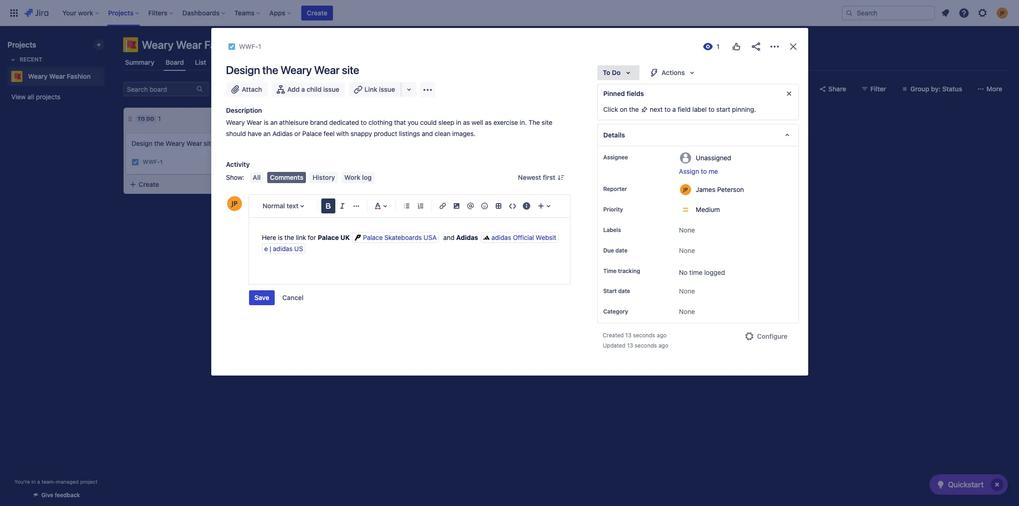 Task type: vqa. For each thing, say whether or not it's contained in the screenshot.
left the issue
yes



Task type: locate. For each thing, give the bounding box(es) containing it.
james peterson image
[[219, 82, 234, 97]]

exercise
[[494, 119, 518, 126]]

2 vertical spatial 1
[[160, 159, 163, 166]]

menu bar containing all
[[248, 172, 377, 183]]

in
[[456, 119, 462, 126], [31, 479, 36, 485]]

palace down brand
[[302, 130, 322, 138]]

seconds right updated
[[635, 343, 657, 350]]

date right due on the right of page
[[616, 247, 628, 254]]

0 horizontal spatial task image
[[132, 159, 139, 166]]

Comment - Main content area, start typing to enter text. text field
[[262, 231, 559, 272]]

2 vertical spatial a
[[37, 479, 40, 485]]

1 vertical spatial is
[[278, 234, 283, 242]]

0 horizontal spatial adidas
[[273, 130, 293, 138]]

here is the link for palace uk
[[262, 234, 352, 242]]

0 vertical spatial do
[[612, 69, 621, 77]]

create button
[[301, 5, 333, 20], [124, 176, 250, 193]]

tracking
[[618, 268, 641, 275]]

1 vertical spatial adidas
[[457, 234, 478, 242]]

1 vertical spatial site
[[542, 119, 553, 126]]

next to a field label to start pinning.
[[649, 105, 757, 113]]

a
[[302, 85, 305, 93], [673, 105, 676, 113], [37, 479, 40, 485]]

as right well
[[485, 119, 492, 126]]

adidas right |
[[273, 245, 293, 253]]

1 vertical spatial wwf-1 link
[[143, 158, 163, 166]]

0 horizontal spatial wwf-1
[[143, 159, 163, 166]]

1 horizontal spatial is
[[278, 234, 283, 242]]

actions button
[[643, 65, 704, 80]]

seconds right the created
[[634, 332, 656, 339]]

1 vertical spatial 13
[[628, 343, 634, 350]]

adidas official websit e | adidas us
[[264, 234, 557, 253]]

us
[[294, 245, 303, 253]]

a left "team-"
[[37, 479, 40, 485]]

updated
[[603, 343, 626, 350]]

pinned fields
[[604, 90, 644, 98]]

wwf-1 inside design the weary wear site dialog
[[239, 42, 261, 50]]

category
[[604, 309, 629, 316]]

0 vertical spatial site
[[342, 63, 359, 77]]

design up add people icon
[[226, 63, 260, 77]]

1 vertical spatial adidas
[[273, 245, 293, 253]]

0 vertical spatial wwf-1
[[239, 42, 261, 50]]

team-
[[42, 479, 56, 485]]

0 horizontal spatial in
[[31, 479, 36, 485]]

1 vertical spatial create button
[[124, 176, 250, 193]]

wwf- inside design the weary wear site dialog
[[239, 42, 258, 50]]

0 horizontal spatial a
[[37, 479, 40, 485]]

work
[[345, 174, 361, 182]]

0 horizontal spatial create
[[139, 181, 159, 189]]

1 vertical spatial design the weary wear site
[[132, 140, 215, 147]]

view all projects
[[11, 93, 60, 101]]

the down copy link to issue icon
[[263, 63, 278, 77]]

primary element
[[6, 0, 842, 26]]

date for due date
[[616, 247, 628, 254]]

issue right link
[[379, 85, 395, 93]]

weary wear fashion up view all projects link
[[28, 72, 91, 80]]

1
[[258, 42, 261, 50], [158, 115, 161, 123], [160, 159, 163, 166]]

work log button
[[342, 172, 375, 183]]

newest
[[518, 174, 542, 182]]

1 up timeline
[[258, 42, 261, 50]]

0 vertical spatial a
[[302, 85, 305, 93]]

e
[[264, 245, 268, 253]]

1 horizontal spatial to
[[603, 69, 611, 77]]

1 horizontal spatial and
[[444, 234, 455, 242]]

close image
[[788, 41, 799, 52]]

wwf-1 link up calendar at the top of the page
[[239, 41, 261, 52]]

or
[[295, 130, 301, 138]]

palace right uk
[[363, 234, 383, 242]]

add people image
[[240, 84, 251, 95]]

to up pinned
[[603, 69, 611, 77]]

2 horizontal spatial a
[[673, 105, 676, 113]]

0 vertical spatial wwf-1 link
[[239, 41, 261, 52]]

summary
[[125, 58, 154, 66]]

1 horizontal spatial create
[[307, 9, 328, 17]]

the down the to do 1
[[154, 140, 164, 147]]

and down could
[[422, 130, 433, 138]]

13 right the created
[[626, 332, 632, 339]]

2 horizontal spatial site
[[542, 119, 553, 126]]

labels pin to top. only you can see pinned fields. image
[[623, 227, 631, 234]]

design the weary wear site up the add
[[226, 63, 359, 77]]

a left field
[[673, 105, 676, 113]]

medium image
[[232, 159, 240, 166]]

1 horizontal spatial a
[[302, 85, 305, 93]]

copy link to issue image
[[260, 42, 267, 50]]

1 vertical spatial task image
[[132, 159, 139, 166]]

wwf-1 link down the to do 1
[[143, 158, 163, 166]]

newest first
[[518, 174, 556, 182]]

date right start
[[619, 288, 631, 295]]

palace
[[302, 130, 322, 138], [318, 234, 339, 242], [363, 234, 383, 242]]

0 vertical spatial adidas
[[492, 234, 512, 242]]

1 down the to do 1
[[160, 159, 163, 166]]

is right here
[[278, 234, 283, 242]]

seconds
[[634, 332, 656, 339], [635, 343, 657, 350]]

wwf-1
[[239, 42, 261, 50], [143, 159, 163, 166]]

tab list
[[118, 54, 1014, 71]]

fashion up calendar at the top of the page
[[205, 38, 243, 51]]

13 right updated
[[628, 343, 634, 350]]

on
[[620, 105, 628, 113]]

do inside dropdown button
[[612, 69, 621, 77]]

1 horizontal spatial create button
[[301, 5, 333, 20]]

wwf- left copy link to issue icon
[[239, 42, 258, 50]]

is left in
[[264, 119, 269, 126]]

you
[[408, 119, 419, 126]]

collapse recent projects image
[[7, 54, 19, 65]]

jira image
[[24, 7, 48, 18], [24, 7, 48, 18]]

0 vertical spatial 1
[[258, 42, 261, 50]]

0 vertical spatial create button
[[301, 5, 333, 20]]

0 horizontal spatial wwf-
[[143, 159, 160, 166]]

unassigned
[[696, 154, 732, 162]]

weary wear fashion up "list"
[[142, 38, 243, 51]]

to
[[665, 105, 671, 113], [709, 105, 715, 113], [361, 119, 367, 126], [701, 168, 707, 175]]

time
[[604, 268, 617, 275]]

1 horizontal spatial fashion
[[205, 38, 243, 51]]

none
[[680, 226, 696, 234], [680, 247, 696, 255], [680, 288, 696, 296], [680, 308, 696, 316]]

0 horizontal spatial is
[[264, 119, 269, 126]]

wwf-1 link inside design the weary wear site dialog
[[239, 41, 261, 52]]

0 vertical spatial create
[[307, 9, 328, 17]]

feel
[[324, 130, 335, 138]]

to do button
[[598, 65, 640, 80]]

task image down the to do 1
[[132, 159, 139, 166]]

you're in a team-managed project
[[15, 479, 98, 485]]

menu bar inside design the weary wear site dialog
[[248, 172, 377, 183]]

tab list containing board
[[118, 54, 1014, 71]]

0 vertical spatial design the weary wear site
[[226, 63, 359, 77]]

3 none from the top
[[680, 288, 696, 296]]

0 horizontal spatial to
[[138, 116, 145, 122]]

medium
[[696, 206, 721, 214]]

1 vertical spatial to
[[138, 116, 145, 122]]

0 horizontal spatial wwf-1 link
[[143, 158, 163, 166]]

1 vertical spatial wwf-1
[[143, 159, 163, 166]]

adidas left official
[[492, 234, 512, 242]]

0 horizontal spatial and
[[422, 130, 433, 138]]

history
[[313, 174, 335, 182]]

weary wear fashion
[[142, 38, 243, 51], [28, 72, 91, 80]]

labels
[[604, 227, 621, 234]]

fields
[[627, 90, 644, 98]]

palace right 'for'
[[318, 234, 339, 242]]

adidas inside comment - main content area, start typing to enter text. text field
[[457, 234, 478, 242]]

ago
[[657, 332, 667, 339], [659, 343, 669, 350]]

and right usa
[[444, 234, 455, 242]]

as
[[463, 119, 470, 126], [485, 119, 492, 126]]

to for to do
[[603, 69, 611, 77]]

1 none from the top
[[680, 226, 696, 234]]

issues
[[355, 58, 374, 66]]

1 horizontal spatial 0
[[420, 115, 424, 123]]

in progress 0
[[269, 115, 313, 123]]

create
[[307, 9, 328, 17], [139, 181, 159, 189]]

design the weary wear site down the to do 1
[[132, 140, 215, 147]]

do for to do
[[612, 69, 621, 77]]

issue right child
[[324, 85, 340, 93]]

palace inside button
[[363, 234, 383, 242]]

the inside comment - main content area, start typing to enter text. text field
[[285, 234, 294, 242]]

summary link
[[123, 54, 156, 71]]

fashion up view all projects link
[[67, 72, 91, 80]]

0 vertical spatial wwf-
[[239, 42, 258, 50]]

1 horizontal spatial do
[[612, 69, 621, 77]]

0 vertical spatial is
[[264, 119, 269, 126]]

adidas official websit e | adidas us button
[[262, 232, 559, 254]]

quickstart
[[949, 481, 984, 490]]

0 horizontal spatial create button
[[124, 176, 250, 193]]

0 horizontal spatial 0
[[309, 115, 313, 123]]

1 vertical spatial ago
[[659, 343, 669, 350]]

1 horizontal spatial wwf-1 link
[[239, 41, 261, 52]]

info panel image
[[521, 201, 532, 212]]

1 horizontal spatial design
[[226, 63, 260, 77]]

link
[[296, 234, 306, 242]]

wwf-1 up calendar at the top of the page
[[239, 42, 261, 50]]

0 horizontal spatial do
[[146, 116, 154, 122]]

do down search board text field
[[146, 116, 154, 122]]

1 horizontal spatial task image
[[228, 43, 235, 50]]

create column image
[[522, 112, 533, 123]]

palace skateboards usa button
[[353, 232, 439, 243]]

to
[[603, 69, 611, 77], [138, 116, 145, 122]]

to inside dropdown button
[[603, 69, 611, 77]]

1 horizontal spatial weary wear fashion
[[142, 38, 243, 51]]

weary inside description weary wear is an athleisure brand dedicated to clothing that you could sleep in as well as exercise in. the site should have an adidas or palace feel with snappy product listings and clean images.
[[226, 119, 245, 126]]

0 right the athleisure
[[309, 115, 313, 123]]

sleep
[[439, 119, 455, 126]]

actions image
[[769, 41, 781, 52]]

menu bar
[[248, 172, 377, 183]]

0 vertical spatial design
[[226, 63, 260, 77]]

1 vertical spatial a
[[673, 105, 676, 113]]

task image
[[228, 43, 235, 50], [132, 159, 139, 166]]

create inside 'primary' element
[[307, 9, 328, 17]]

profile image of james peterson image
[[227, 196, 242, 211]]

0 vertical spatial date
[[616, 247, 628, 254]]

1 vertical spatial date
[[619, 288, 631, 295]]

normal text
[[263, 202, 299, 210]]

hide message image
[[784, 88, 795, 99]]

to inside button
[[701, 168, 707, 175]]

1 horizontal spatial wwf-
[[239, 42, 258, 50]]

adidas left or
[[273, 130, 293, 138]]

1 vertical spatial do
[[146, 116, 154, 122]]

0 vertical spatial and
[[422, 130, 433, 138]]

a for next to a field label to start pinning.
[[673, 105, 676, 113]]

4 none from the top
[[680, 308, 696, 316]]

1 for wwf-1 link in the design the weary wear site dialog
[[258, 42, 261, 50]]

and
[[422, 130, 433, 138], [444, 234, 455, 242]]

to up snappy
[[361, 119, 367, 126]]

0 horizontal spatial weary wear fashion
[[28, 72, 91, 80]]

adidas
[[273, 130, 293, 138], [457, 234, 478, 242]]

an left the athleisure
[[270, 119, 278, 126]]

in right you're
[[31, 479, 36, 485]]

pinned
[[604, 90, 625, 98]]

time
[[690, 269, 703, 277]]

1 horizontal spatial design the weary wear site
[[226, 63, 359, 77]]

cancel button
[[277, 291, 309, 306]]

do inside the to do 1
[[146, 116, 154, 122]]

attach
[[242, 85, 262, 93]]

skateboards
[[385, 234, 422, 242]]

projects
[[36, 93, 60, 101]]

create button inside 'primary' element
[[301, 5, 333, 20]]

done 0
[[401, 115, 424, 123]]

wwf- down the to do 1
[[143, 159, 160, 166]]

normal text button
[[258, 196, 314, 217]]

design down the to do 1
[[132, 140, 153, 147]]

1 vertical spatial and
[[444, 234, 455, 242]]

to down search board text field
[[138, 116, 145, 122]]

no time logged
[[680, 269, 726, 277]]

1 vertical spatial fashion
[[67, 72, 91, 80]]

0 horizontal spatial adidas
[[273, 245, 293, 253]]

numbered list ⌘⇧7 image
[[416, 201, 427, 212]]

0 vertical spatial adidas
[[273, 130, 293, 138]]

wwf-1 down the to do 1
[[143, 159, 163, 166]]

1 down search board text field
[[158, 115, 161, 123]]

to left me
[[701, 168, 707, 175]]

to do
[[603, 69, 621, 77]]

0 vertical spatial 13
[[626, 332, 632, 339]]

task image up calendar at the top of the page
[[228, 43, 235, 50]]

is inside comment - main content area, start typing to enter text. text field
[[278, 234, 283, 242]]

to inside the to do 1
[[138, 116, 145, 122]]

product
[[374, 130, 398, 138]]

1 horizontal spatial in
[[456, 119, 462, 126]]

1 horizontal spatial adidas
[[457, 234, 478, 242]]

newest first image
[[558, 174, 565, 182]]

2 0 from the left
[[420, 115, 424, 123]]

1 horizontal spatial as
[[485, 119, 492, 126]]

1 horizontal spatial wwf-1
[[239, 42, 261, 50]]

0 horizontal spatial issue
[[324, 85, 340, 93]]

an right have
[[264, 130, 271, 138]]

configure link
[[739, 330, 794, 345]]

1 issue from the left
[[324, 85, 340, 93]]

adidas down mention image
[[457, 234, 478, 242]]

dismiss quickstart image
[[990, 478, 1005, 493]]

0 vertical spatial weary wear fashion
[[142, 38, 243, 51]]

0 right you
[[420, 115, 424, 123]]

to inside description weary wear is an athleisure brand dedicated to clothing that you could sleep in as well as exercise in. the site should have an adidas or palace feel with snappy product listings and clean images.
[[361, 119, 367, 126]]

feedback
[[55, 492, 80, 499]]

cancel
[[283, 294, 304, 302]]

1 vertical spatial design
[[132, 140, 153, 147]]

as left well
[[463, 119, 470, 126]]

weary
[[142, 38, 174, 51], [281, 63, 312, 77], [28, 72, 48, 80], [226, 119, 245, 126], [166, 140, 185, 147]]

wear
[[176, 38, 202, 51], [314, 63, 340, 77], [49, 72, 65, 80], [247, 119, 262, 126], [187, 140, 202, 147]]

0 horizontal spatial fashion
[[67, 72, 91, 80]]

0 horizontal spatial site
[[204, 140, 215, 147]]

0 vertical spatial to
[[603, 69, 611, 77]]

a right the add
[[302, 85, 305, 93]]

2 issue from the left
[[379, 85, 395, 93]]

in up images.
[[456, 119, 462, 126]]

0 horizontal spatial as
[[463, 119, 470, 126]]

0 vertical spatial in
[[456, 119, 462, 126]]

1 horizontal spatial issue
[[379, 85, 395, 93]]

the left link
[[285, 234, 294, 242]]

pinning.
[[733, 105, 757, 113]]

0 vertical spatial task image
[[228, 43, 235, 50]]

1 inside design the weary wear site dialog
[[258, 42, 261, 50]]

vote options: no one has voted for this issue yet. image
[[731, 41, 742, 52]]

do up pinned
[[612, 69, 621, 77]]

due
[[604, 247, 614, 254]]

to right next
[[665, 105, 671, 113]]



Task type: describe. For each thing, give the bounding box(es) containing it.
next
[[650, 105, 663, 113]]

in.
[[520, 119, 527, 126]]

first
[[543, 174, 556, 182]]

0 vertical spatial ago
[[657, 332, 667, 339]]

images.
[[453, 130, 476, 138]]

details element
[[598, 124, 799, 147]]

save
[[255, 294, 269, 302]]

issues link
[[353, 54, 376, 71]]

for
[[308, 234, 316, 242]]

|
[[270, 245, 271, 253]]

do for to do 1
[[146, 116, 154, 122]]

design the weary wear site dialog
[[211, 28, 809, 376]]

wear inside description weary wear is an athleisure brand dedicated to clothing that you could sleep in as well as exercise in. the site should have an adidas or palace feel with snappy product listings and clean images.
[[247, 119, 262, 126]]

check image
[[936, 480, 947, 491]]

give feedback
[[41, 492, 80, 499]]

1 for the bottom wwf-1 link
[[160, 159, 163, 166]]

that
[[394, 119, 406, 126]]

project
[[80, 479, 98, 485]]

quickstart button
[[930, 475, 1009, 496]]

adidas inside description weary wear is an athleisure brand dedicated to clothing that you could sleep in as well as exercise in. the site should have an adidas or palace feel with snappy product listings and clean images.
[[273, 130, 293, 138]]

and inside description weary wear is an athleisure brand dedicated to clothing that you could sleep in as well as exercise in. the site should have an adidas or palace feel with snappy product listings and clean images.
[[422, 130, 433, 138]]

to for to do 1
[[138, 116, 145, 122]]

due date
[[604, 247, 628, 254]]

1 as from the left
[[463, 119, 470, 126]]

start date
[[604, 288, 631, 295]]

comments button
[[267, 172, 306, 183]]

assign to me
[[680, 168, 719, 175]]

all
[[253, 174, 261, 182]]

search image
[[846, 9, 854, 17]]

Search field
[[842, 5, 936, 20]]

2 as from the left
[[485, 119, 492, 126]]

weary wear fashion link
[[7, 67, 101, 86]]

1 vertical spatial in
[[31, 479, 36, 485]]

add app image
[[422, 84, 434, 95]]

1 vertical spatial seconds
[[635, 343, 657, 350]]

0 vertical spatial an
[[270, 119, 278, 126]]

text
[[287, 202, 299, 210]]

start
[[604, 288, 617, 295]]

add a child issue button
[[272, 82, 345, 97]]

the right "on"
[[630, 105, 639, 113]]

priority
[[604, 206, 624, 213]]

to do 1
[[138, 115, 161, 123]]

create banner
[[0, 0, 1020, 26]]

you're
[[15, 479, 30, 485]]

attach button
[[226, 82, 268, 97]]

2 vertical spatial site
[[204, 140, 215, 147]]

have
[[248, 130, 262, 138]]

managed
[[56, 479, 79, 485]]

view
[[11, 93, 26, 101]]

link web pages and more image
[[404, 84, 415, 95]]

link image
[[437, 201, 449, 212]]

clean
[[435, 130, 451, 138]]

snappy
[[351, 130, 372, 138]]

newest first button
[[513, 172, 571, 183]]

1 vertical spatial an
[[264, 130, 271, 138]]

save button
[[249, 291, 275, 306]]

assignee
[[604, 154, 628, 161]]

0 vertical spatial seconds
[[634, 332, 656, 339]]

and adidas
[[440, 234, 478, 242]]

Search board text field
[[124, 83, 195, 96]]

brand
[[310, 119, 328, 126]]

site inside description weary wear is an athleisure brand dedicated to clothing that you could sleep in as well as exercise in. the site should have an adidas or palace feel with snappy product listings and clean images.
[[542, 119, 553, 126]]

link issue button
[[349, 82, 402, 97]]

add image, video, or file image
[[451, 201, 463, 212]]

and inside comment - main content area, start typing to enter text. text field
[[444, 234, 455, 242]]

listings
[[399, 130, 420, 138]]

palace inside description weary wear is an athleisure brand dedicated to clothing that you could sleep in as well as exercise in. the site should have an adidas or palace feel with snappy product listings and clean images.
[[302, 130, 322, 138]]

date for start date
[[619, 288, 631, 295]]

a for you're in a team-managed project
[[37, 479, 40, 485]]

logged
[[705, 269, 726, 277]]

usa
[[424, 234, 437, 242]]

0 vertical spatial fashion
[[205, 38, 243, 51]]

done
[[401, 116, 416, 122]]

official
[[513, 234, 534, 242]]

0 horizontal spatial design the weary wear site
[[132, 140, 215, 147]]

clothing
[[369, 119, 393, 126]]

share image
[[751, 41, 762, 52]]

more formatting image
[[351, 201, 362, 212]]

time tracking
[[604, 268, 641, 275]]

reporter
[[604, 186, 627, 193]]

start
[[717, 105, 731, 113]]

here
[[262, 234, 276, 242]]

all
[[27, 93, 34, 101]]

me
[[709, 168, 719, 175]]

1 vertical spatial wwf-
[[143, 159, 160, 166]]

comments
[[270, 174, 304, 182]]

no
[[680, 269, 688, 277]]

table image
[[493, 201, 504, 212]]

a inside button
[[302, 85, 305, 93]]

could
[[420, 119, 437, 126]]

forms link
[[292, 54, 315, 71]]

progress
[[276, 116, 305, 122]]

activity
[[226, 161, 250, 168]]

child
[[307, 85, 322, 93]]

calendar
[[218, 58, 245, 66]]

bold ⌘b image
[[323, 201, 334, 212]]

click on the
[[604, 105, 641, 113]]

show:
[[226, 174, 245, 182]]

1 horizontal spatial adidas
[[492, 234, 512, 242]]

emoji image
[[479, 201, 490, 212]]

with
[[337, 130, 349, 138]]

the
[[529, 119, 540, 126]]

1 0 from the left
[[309, 115, 313, 123]]

palace skateboards usa
[[363, 234, 437, 242]]

1 horizontal spatial site
[[342, 63, 359, 77]]

1 vertical spatial create
[[139, 181, 159, 189]]

in inside description weary wear is an athleisure brand dedicated to clothing that you could sleep in as well as exercise in. the site should have an adidas or palace feel with snappy product listings and clean images.
[[456, 119, 462, 126]]

is inside description weary wear is an athleisure brand dedicated to clothing that you could sleep in as well as exercise in. the site should have an adidas or palace feel with snappy product listings and clean images.
[[264, 119, 269, 126]]

calendar link
[[216, 54, 247, 71]]

link
[[365, 85, 378, 93]]

bullet list ⌘⇧8 image
[[402, 201, 413, 212]]

details
[[604, 131, 625, 139]]

2 none from the top
[[680, 247, 696, 255]]

in
[[269, 116, 275, 122]]

add a child issue
[[288, 85, 340, 93]]

james
[[696, 186, 716, 193]]

design inside dialog
[[226, 63, 260, 77]]

click
[[604, 105, 619, 113]]

assignee pin to top. only you can see pinned fields. image
[[630, 154, 638, 161]]

actions
[[662, 69, 685, 77]]

mention image
[[465, 201, 477, 212]]

to left start
[[709, 105, 715, 113]]

pages link
[[323, 54, 345, 71]]

italic ⌘i image
[[337, 201, 348, 212]]

code snippet image
[[507, 201, 518, 212]]

1 vertical spatial weary wear fashion
[[28, 72, 91, 80]]

0 horizontal spatial design
[[132, 140, 153, 147]]

1 vertical spatial 1
[[158, 115, 161, 123]]

give
[[41, 492, 53, 499]]

design the weary wear site inside dialog
[[226, 63, 359, 77]]



